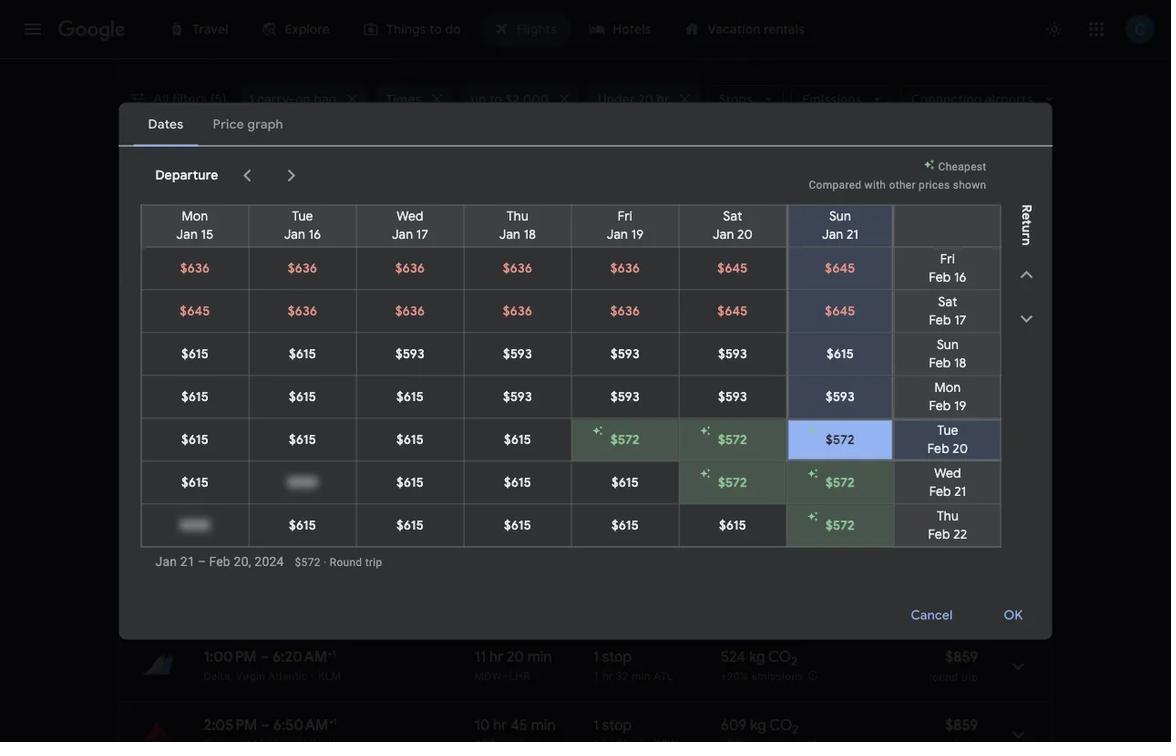 Task type: describe. For each thing, give the bounding box(es) containing it.
layover (1 of 1) is a 1 hr 32 min layover at hartsfield-jackson atlanta international airport in atlanta. element
[[593, 669, 712, 684]]

mon inside the fri feb 16 sat feb 17 sun feb 18 mon feb 19
[[935, 380, 961, 396]]

assistance
[[872, 247, 927, 260]]

1 inside popup button
[[248, 91, 254, 107]]

with
[[865, 178, 886, 191]]

2 delta from the left
[[486, 470, 513, 483]]

20,
[[234, 554, 251, 569]]

day
[[453, 335, 471, 347]]

round for 618
[[929, 471, 959, 484]]

feb up '849 us dollars' text field
[[929, 355, 951, 372]]

departing for best
[[161, 219, 245, 243]]

10 hr 45 min
[[475, 716, 556, 735]]

much
[[261, 335, 289, 347]]

2:05 pm
[[204, 716, 257, 735]]

543
[[721, 380, 746, 398]]

under
[[598, 91, 635, 107]]

round for 543
[[929, 403, 959, 416]]

2,131
[[331, 335, 360, 347]]

$593 right +24% emissions
[[826, 389, 855, 405]]

u
[[1019, 225, 1035, 233]]

19 for nov 21 – dec 19
[[335, 168, 348, 184]]

delta, virgin atlantic
[[204, 670, 308, 683]]

total duration 9 hr 49 min. element
[[475, 380, 593, 401]]

+24%
[[721, 402, 749, 415]]

1 stop flight. element for 11 hr 20 min
[[593, 648, 632, 669]]

19 for fri jan 19
[[631, 227, 644, 243]]

18 inside the fri feb 16 sat feb 17 sun feb 18 mon feb 19
[[955, 355, 967, 372]]

2 and from the left
[[689, 247, 708, 260]]

10 inside 11 hr 10 min – lhr
[[507, 448, 522, 467]]

jan for mon
[[176, 227, 198, 243]]

apply.
[[782, 247, 812, 260]]

none search field containing all filters (5)
[[119, 0, 1064, 144]]

$845
[[945, 293, 979, 312]]

$859 round trip for 524
[[929, 648, 979, 684]]

track
[[150, 168, 183, 184]]

sat jan 20
[[713, 208, 753, 243]]

0000 for loading prices, jan 16 to feb 21 text field
[[288, 475, 317, 490]]

mon inside mon jan 15
[[182, 208, 208, 225]]

co for 609
[[770, 716, 793, 735]]

Arrival time: 6:50 AM on  Wednesday, November 22. text field
[[272, 448, 336, 467]]

find the best price region
[[119, 158, 1053, 206]]

Departure time: 2:41 PM. text field
[[204, 380, 254, 398]]

min for 11 hr 20 min mdw – lhr
[[528, 648, 552, 666]]

+41% emissions
[[721, 470, 804, 483]]

co inside avoids as much co 2 as 2,131 trees absorb in a day
[[292, 335, 307, 347]]

lhr for 10
[[509, 470, 530, 483]]

hr inside the 1 stop 1 hr 32 min atl
[[603, 670, 613, 683]]

phl
[[631, 402, 653, 415]]

tue jan 16
[[284, 208, 321, 243]]

403
[[721, 293, 747, 312]]

trees
[[363, 335, 389, 347]]

required
[[430, 247, 472, 260]]

1 as from the left
[[245, 335, 258, 347]]

klm,
[[241, 470, 266, 483]]

609
[[721, 716, 747, 735]]

scroll down image
[[1016, 308, 1038, 330]]

1 stop 1 hr 32 min atl
[[593, 648, 674, 683]]

min for 9 hr 49 min – lhr
[[524, 380, 549, 398]]

1 horizontal spatial prices
[[919, 178, 950, 191]]

compared with other prices shown
[[809, 178, 987, 191]]

under 20 hr button
[[587, 84, 700, 114]]

airways,
[[299, 315, 342, 328]]

2 finnair from the top
[[379, 402, 414, 415]]

9
[[475, 380, 483, 398]]

$859 for 618
[[946, 448, 979, 467]]

leaves chicago midway international airport at 1:00 pm on tuesday, november 21 and arrives at heathrow airport at 6:20 am on wednesday, november 22. element
[[204, 648, 336, 666]]

by
[[401, 470, 413, 483]]

other departing flights
[[119, 531, 315, 554]]

+ right taxes
[[506, 247, 512, 260]]

sat inside the sat jan 20
[[723, 208, 743, 225]]

2 as from the left
[[316, 335, 328, 347]]

avoids as much co 2 as 2,131 trees absorb in a day
[[207, 335, 471, 350]]

572 US dollars text field
[[295, 556, 321, 569]]

45
[[511, 716, 528, 735]]

1:40 pm – 6:50 am + 1
[[204, 448, 336, 467]]

6:20 am
[[273, 648, 327, 666]]

prices include required taxes + fees for 1 adult. optional charges and bag fees may apply. passenger assistance
[[355, 247, 927, 260]]

– inside 11 hr 10 min – lhr
[[502, 470, 509, 483]]

r
[[1019, 205, 1035, 213]]

kg for 618
[[746, 448, 762, 467]]

11 hr 20 min mdw – lhr
[[475, 648, 552, 683]]

main content containing best departing flights
[[119, 158, 1053, 742]]

emissions button
[[791, 84, 893, 114]]

t
[[1019, 220, 1035, 225]]

11 for 11 hr 20 min
[[475, 648, 486, 666]]

+24% emissions
[[721, 402, 804, 415]]

32
[[616, 670, 629, 683]]

1 up layover (1 of 1) is a 1 hr 32 min layover at hartsfield-jackson atlanta international airport in atlanta. element
[[593, 648, 599, 666]]

min for 1 stop 59 min phl
[[609, 402, 628, 415]]

all filters (5)
[[154, 91, 227, 107]]

include
[[390, 247, 427, 260]]

kg for 543
[[749, 380, 766, 398]]

kg for 609
[[750, 716, 767, 735]]

emissions down "403 kg co 2"
[[743, 316, 795, 329]]

virgin for delta,
[[236, 670, 265, 683]]

tue feb 20 wed feb 21 thu feb 22
[[928, 423, 968, 543]]

co for 618
[[765, 448, 788, 467]]

scroll up image
[[1016, 264, 1038, 286]]

prices
[[355, 247, 387, 260]]

2 for 609
[[793, 722, 799, 737]]

$593 left the in
[[396, 346, 425, 362]]

connecting airports
[[911, 91, 1033, 107]]

hr inside 11 hr 10 min – lhr
[[490, 448, 503, 467]]

$593 up '618' on the right of the page
[[718, 389, 748, 405]]

$593 down 8%
[[718, 346, 748, 362]]

graph
[[999, 166, 1034, 183]]

10:40 pm
[[276, 293, 338, 312]]

1 stop flight. element for 11 hr 10 min
[[593, 448, 632, 470]]

609 kg co 2
[[721, 716, 799, 737]]

wed inside wed jan 17
[[397, 208, 424, 225]]

kg for 403
[[751, 293, 767, 312]]

17 inside wed jan 17
[[417, 227, 429, 243]]

departing for other
[[174, 531, 257, 554]]

leaves chicago midway international airport at 1:40 pm on tuesday, november 21 and arrives at heathrow airport at 6:50 am on wednesday, november 22. element
[[204, 448, 336, 467]]

0 horizontal spatial 10
[[475, 716, 490, 735]]

hr left the 45
[[493, 716, 507, 735]]

for
[[540, 247, 555, 260]]

fri for feb
[[941, 251, 956, 268]]

by:
[[1005, 245, 1023, 261]]

cheapest
[[939, 160, 987, 173]]

$859 for 524
[[946, 648, 979, 666]]

leaves o'hare international airport at 9:00 am on tuesday, november 21 and arrives at heathrow airport at 10:40 pm on tuesday, november 21. element
[[204, 293, 338, 312]]

emissions for 524
[[752, 670, 804, 683]]

21 inside tue feb 20 wed feb 21 thu feb 22
[[955, 484, 967, 500]]

1 inside 1 stop 2 hr 28 min dtw
[[593, 448, 599, 467]]

11 hr 10 min – lhr
[[475, 448, 550, 483]]

9:00 am
[[204, 293, 260, 312]]

– right departure time: 2:05 pm. text box
[[261, 716, 270, 735]]

stops button
[[708, 84, 784, 114]]

charges
[[645, 247, 686, 260]]

total duration 11 hr 10 min. element
[[475, 448, 593, 470]]

17 inside the fri feb 16 sat feb 17 sun feb 18 mon feb 19
[[955, 312, 967, 329]]

2 for 618
[[788, 454, 795, 469]]

thu inside the thu jan 18
[[507, 208, 529, 225]]

avoids
[[207, 335, 242, 347]]

lhr inside 11 hr 20 min mdw – lhr
[[509, 670, 530, 683]]

price
[[210, 247, 235, 260]]

$593 right 59
[[611, 389, 640, 405]]

learn more about tracked prices image
[[228, 168, 245, 184]]

layover (1 of 1) is a 2 hr 28 min layover at detroit metropolitan wayne county airport in detroit. element
[[593, 470, 712, 484]]

Departure time: 1:40 PM. text field
[[204, 448, 256, 467]]

2024
[[255, 554, 284, 569]]

Arrival time: 6:30 AM on  Wednesday, November 22. text field
[[270, 380, 334, 398]]

scroll right image
[[280, 165, 302, 186]]

6:50 am for 1:40 pm
[[272, 448, 327, 467]]

1 inside 1:00 pm – 6:20 am + 1
[[332, 648, 336, 659]]

1 carry-on bag button
[[237, 84, 367, 114]]

price graph
[[965, 166, 1034, 183]]

stop for 1 stop
[[602, 716, 632, 735]]

on for based
[[194, 247, 207, 260]]

sort by:
[[976, 245, 1023, 261]]

1 left 32
[[593, 670, 600, 683]]

r
[[1019, 233, 1035, 238]]

543 kg co 2
[[721, 380, 798, 401]]

mdw
[[475, 670, 502, 683]]

a
[[443, 335, 450, 347]]

trip right cancel
[[962, 603, 979, 615]]

hr inside 1 stop 2 hr 28 min dtw
[[603, 470, 613, 483]]

2 inside 1 stop 2 hr 28 min dtw
[[593, 470, 600, 483]]

2 iberia, from the top
[[345, 402, 376, 415]]

based
[[160, 247, 191, 260]]

iberia, finnair
[[345, 402, 414, 415]]

– up klm,
[[259, 448, 268, 467]]

1 down the 1 stop 1 hr 32 min atl
[[593, 716, 599, 735]]

6:50 am for 2:05 pm
[[273, 716, 328, 735]]

2 fees from the left
[[733, 247, 755, 260]]

hr inside 7 hr 40 min – lhr
[[486, 293, 500, 312]]

american
[[204, 315, 253, 328]]

ranked
[[119, 247, 157, 260]]

jan for wed
[[392, 227, 413, 243]]

2 for 403
[[793, 299, 799, 314]]

r e t u r n
[[1019, 205, 1035, 246]]

Loading prices, Jan 16 to Feb 21 text field
[[288, 474, 317, 492]]

passenger assistance button
[[815, 247, 927, 260]]

– up delta, virgin atlantic
[[260, 648, 269, 666]]

nov 21 – dec 19
[[256, 168, 348, 184]]

nov
[[256, 168, 280, 184]]

co for 403
[[770, 293, 793, 312]]

1 and from the left
[[238, 247, 257, 260]]

connecting airports button
[[900, 84, 1064, 114]]

klm, virgin atlantic
[[241, 470, 341, 483]]

20 inside popup button
[[638, 91, 653, 107]]

1 delta from the left
[[204, 470, 230, 483]]

co for 524
[[769, 648, 791, 666]]

$593 up "1 stop 59 min phl"
[[611, 346, 640, 362]]

total duration 10 hr 45 min. element
[[475, 716, 593, 738]]

$859 round trip for 618
[[929, 448, 979, 484]]

nonstop flight. element
[[593, 293, 650, 315]]

under 20 hr
[[598, 91, 669, 107]]

 image for 6:20 am
[[311, 670, 315, 683]]

date grid button
[[791, 158, 909, 191]]

up to $2,000
[[471, 91, 549, 107]]

feb down 859 us dollars text box
[[930, 484, 952, 500]]

Arrival time: 6:50 AM on  Wednesday, November 22. text field
[[273, 716, 337, 735]]

1 iberia, from the top
[[345, 315, 376, 328]]

849 US dollars text field
[[945, 380, 979, 398]]

16 for fri
[[954, 269, 967, 286]]

best departing flights
[[119, 219, 302, 243]]

trip right round
[[365, 556, 382, 569]]

trip for 618
[[962, 471, 979, 484]]

layover (1 of 1) is a 59 min layover at philadelphia international airport in philadelphia. element
[[593, 401, 712, 416]]

4 round from the top
[[929, 603, 959, 615]]

jan for sun
[[822, 227, 844, 243]]

Arrival time: 10:40 PM. text field
[[276, 293, 338, 312]]

wed inside tue feb 20 wed feb 21 thu feb 22
[[935, 465, 962, 482]]

1 right for
[[558, 247, 564, 260]]

trip for 543
[[962, 403, 979, 416]]

feb down the $849 round trip
[[928, 441, 950, 457]]

all filters (5) button
[[119, 84, 241, 114]]

date
[[838, 166, 867, 183]]



Task type: vqa. For each thing, say whether or not it's contained in the screenshot.


Task type: locate. For each thing, give the bounding box(es) containing it.
1 horizontal spatial sun
[[937, 337, 959, 353]]

6:50 am down klm
[[273, 716, 328, 735]]

iberia, right airways
[[345, 402, 376, 415]]

0 horizontal spatial 18
[[524, 227, 536, 243]]

2 inside the 524 kg co 2
[[791, 653, 798, 669]]

min inside the 1 stop 1 hr 32 min atl
[[632, 670, 651, 683]]

jan inside "sun jan 21"
[[822, 227, 844, 243]]

lhr for 40
[[505, 315, 526, 328]]

+ for 11 hr 20 min
[[327, 648, 332, 659]]

 image
[[311, 670, 315, 683], [234, 738, 237, 742]]

tue inside tue feb 20 wed feb 21 thu feb 22
[[938, 423, 959, 439]]

stop down 32
[[602, 716, 632, 735]]

3 1 stop flight. element from the top
[[593, 648, 632, 669]]

prices right "other"
[[919, 178, 950, 191]]

trip down 859 us dollars text box
[[962, 471, 979, 484]]

sun inside "sun jan 21"
[[830, 208, 852, 225]]

kg inside 618 kg co 2
[[746, 448, 762, 467]]

2 up +24% emissions
[[792, 385, 798, 401]]

1 horizontal spatial bag
[[711, 247, 730, 260]]

jan inside tue jan 16
[[284, 227, 306, 243]]

hr left 28
[[603, 470, 613, 483]]

18 inside the thu jan 18
[[524, 227, 536, 243]]

track prices
[[150, 168, 225, 184]]

delta
[[204, 470, 230, 483], [486, 470, 513, 483]]

1 inside 1:40 pm – 6:50 am + 1
[[332, 448, 336, 459]]

cancel button
[[889, 594, 975, 637]]

atlantic down 6:20 am
[[268, 670, 308, 683]]

tue for jan
[[292, 208, 313, 225]]

min inside 7 hr 40 min – lhr
[[525, 293, 550, 312]]

2 inside 618 kg co 2
[[788, 454, 795, 469]]

flights
[[249, 219, 302, 243], [261, 531, 315, 554]]

0000 down arrival time: 6:50 am on  wednesday, november 22. text box
[[288, 475, 317, 490]]

round for 403
[[929, 316, 959, 329]]

stop for 1 stop 59 min phl
[[602, 380, 632, 398]]

delta down the 1:40 pm
[[204, 470, 230, 483]]

kg right 609
[[750, 716, 767, 735]]

jan inside wed jan 17
[[392, 227, 413, 243]]

7 hr 40 min – lhr
[[475, 293, 550, 328]]

feb
[[929, 269, 951, 286], [930, 312, 952, 329], [929, 355, 951, 372], [929, 398, 951, 414], [928, 441, 950, 457], [930, 484, 952, 500], [929, 527, 951, 543]]

0 vertical spatial flights
[[249, 219, 302, 243]]

0 horizontal spatial fees
[[515, 247, 537, 260]]

0 horizontal spatial and
[[238, 247, 257, 260]]

hr inside popup button
[[657, 91, 669, 107]]

jan inside the sat jan 20
[[713, 227, 734, 243]]

1 horizontal spatial delta
[[486, 470, 513, 483]]

flights for best departing flights
[[249, 219, 302, 243]]

11 inside 11 hr 10 min – lhr
[[475, 448, 486, 467]]

0 horizontal spatial tue
[[292, 208, 313, 225]]

$572 · round trip
[[295, 556, 382, 569]]

1 horizontal spatial 18
[[955, 355, 967, 372]]

4 1 stop flight. element from the top
[[593, 716, 632, 738]]

21 down 859 us dollars text box
[[955, 484, 967, 500]]

0 vertical spatial iberia,
[[345, 315, 376, 328]]

and right price
[[238, 247, 257, 260]]

tue inside tue jan 16
[[292, 208, 313, 225]]

min inside 11 hr 20 min mdw – lhr
[[528, 648, 552, 666]]

co up '+20% emissions'
[[769, 648, 791, 666]]

min inside 11 hr 10 min – lhr
[[526, 448, 550, 467]]

bag inside main content
[[711, 247, 730, 260]]

1 vertical spatial 16
[[954, 269, 967, 286]]

stop inside the 1 stop 1 hr 32 min atl
[[602, 648, 632, 666]]

1 horizontal spatial virgin
[[269, 470, 299, 483]]

0 vertical spatial 0000
[[288, 475, 317, 490]]

2 down airways,
[[307, 339, 313, 350]]

co inside 609 kg co 2
[[770, 716, 793, 735]]

emissions
[[743, 316, 795, 329], [752, 402, 804, 415], [752, 470, 804, 483], [752, 670, 804, 683]]

min
[[525, 293, 550, 312], [524, 380, 549, 398], [609, 402, 628, 415], [526, 448, 550, 467], [632, 470, 651, 483], [528, 648, 552, 666], [632, 670, 651, 683], [531, 716, 556, 735]]

0 vertical spatial $859 round trip
[[929, 448, 979, 484]]

min right 28
[[632, 470, 651, 483]]

21 inside "sun jan 21"
[[847, 227, 859, 243]]

1 fees from the left
[[515, 247, 537, 260]]

1 up klm
[[332, 648, 336, 659]]

+ inside 1:00 pm – 6:20 am + 1
[[327, 648, 332, 659]]

+ inside 1:40 pm – 6:50 am + 1
[[327, 448, 332, 459]]

main content
[[119, 158, 1053, 742]]

british airways, iberia, finnair
[[263, 315, 414, 328]]

ranked based on price and convenience
[[119, 247, 324, 260]]

1 vertical spatial 19
[[631, 227, 644, 243]]

jan inside the thu jan 18
[[499, 227, 521, 243]]

Departure time: 9:00 AM. text field
[[204, 293, 260, 312]]

lhr for 49
[[505, 402, 526, 415]]

1 horizontal spatial wed
[[935, 465, 962, 482]]

1 vertical spatial $859 round trip
[[929, 648, 979, 684]]

$859 down round trip
[[946, 648, 979, 666]]

jan up optional
[[607, 227, 628, 243]]

times button
[[375, 84, 452, 114]]

2 up +41% emissions
[[788, 454, 795, 469]]

0 vertical spatial fri
[[618, 208, 633, 225]]

lhr
[[505, 315, 526, 328], [505, 402, 526, 415], [509, 470, 530, 483], [509, 670, 530, 683]]

on for carry-
[[295, 91, 310, 107]]

trip for 403
[[962, 316, 979, 329]]

0 horizontal spatial bag
[[313, 91, 336, 107]]

jan for thu
[[499, 227, 521, 243]]

0 vertical spatial 18
[[524, 227, 536, 243]]

stop
[[602, 380, 632, 398], [602, 448, 632, 467], [602, 648, 632, 666], [602, 716, 632, 735]]

min right the 45
[[531, 716, 556, 735]]

jan for sat
[[713, 227, 734, 243]]

0 vertical spatial on
[[295, 91, 310, 107]]

and
[[238, 247, 257, 260], [689, 247, 708, 260]]

1 1 stop flight. element from the top
[[593, 380, 632, 401]]

3 round from the top
[[929, 471, 959, 484]]

11 for 11 hr 10 min
[[475, 448, 486, 467]]

1 vertical spatial atlantic
[[268, 670, 308, 683]]

nonstop
[[593, 293, 650, 312]]

$572
[[611, 432, 640, 448], [718, 432, 748, 448], [826, 432, 855, 448], [718, 475, 748, 491], [826, 475, 855, 491], [826, 517, 855, 534], [295, 556, 321, 569]]

jan 21 – feb 20, 2024
[[155, 554, 284, 569]]

1 11 from the top
[[475, 448, 486, 467]]

1 stop 2 hr 28 min dtw
[[593, 448, 678, 483]]

None search field
[[119, 0, 1064, 144]]

1 vertical spatial on
[[194, 247, 207, 260]]

20 inside the sat jan 20
[[738, 227, 753, 243]]

15
[[201, 227, 214, 243]]

operated
[[352, 470, 398, 483]]

emissions for 543
[[752, 402, 804, 415]]

1 horizontal spatial as
[[316, 335, 328, 347]]

mon
[[182, 208, 208, 225], [935, 380, 961, 396]]

$572 button
[[572, 419, 679, 461], [680, 419, 786, 461], [789, 421, 892, 459], [680, 462, 786, 504], [787, 462, 894, 504], [787, 505, 894, 547]]

6:30 am
[[270, 380, 325, 398]]

2 horizontal spatial 19
[[955, 398, 967, 414]]

2 for 524
[[791, 653, 798, 669]]

lhr inside 11 hr 10 min – lhr
[[509, 470, 530, 483]]

prices left learn more about tracked prices image
[[186, 168, 225, 184]]

1 stop from the top
[[602, 380, 632, 398]]

16 for tue
[[309, 227, 321, 243]]

2 inside 609 kg co 2
[[793, 722, 799, 737]]

– down total duration 11 hr 20 min. element
[[502, 670, 509, 683]]

618
[[721, 448, 743, 467]]

1 horizontal spatial thu
[[937, 508, 959, 525]]

round down 845 us dollars text box
[[929, 316, 959, 329]]

prices inside "find the best price" region
[[186, 168, 225, 184]]

sat inside the fri feb 16 sat feb 17 sun feb 18 mon feb 19
[[939, 294, 958, 310]]

min inside "1 stop 59 min phl"
[[609, 402, 628, 415]]

11 inside 11 hr 20 min mdw – lhr
[[475, 648, 486, 666]]

$593 up 49
[[503, 346, 532, 362]]

atl
[[654, 670, 674, 683]]

jan up include
[[392, 227, 413, 243]]

16
[[309, 227, 321, 243], [954, 269, 967, 286]]

0 vertical spatial 10
[[507, 448, 522, 467]]

16 inside tue jan 16
[[309, 227, 321, 243]]

mon up 15
[[182, 208, 208, 225]]

1 vertical spatial 17
[[955, 312, 967, 329]]

1 vertical spatial finnair
[[379, 402, 414, 415]]

0 vertical spatial 11
[[475, 448, 486, 467]]

total duration 7 hr 40 min. element
[[475, 293, 593, 315]]

0 vertical spatial thu
[[507, 208, 529, 225]]

0 vertical spatial sun
[[830, 208, 852, 225]]

other
[[119, 531, 170, 554]]

1 vertical spatial wed
[[935, 465, 962, 482]]

$849
[[945, 380, 979, 398]]

1 vertical spatial departing
[[174, 531, 257, 554]]

1 horizontal spatial 17
[[955, 312, 967, 329]]

jan for tue
[[284, 227, 306, 243]]

filters
[[172, 91, 207, 107]]

virgin for klm,
[[269, 470, 299, 483]]

0 horizontal spatial 0000
[[180, 518, 210, 533]]

+20%
[[721, 670, 749, 683]]

jan inside fri jan 19
[[607, 227, 628, 243]]

Loading prices, Jan 15 to Feb 22 text field
[[180, 516, 210, 535]]

1 vertical spatial bag
[[711, 247, 730, 260]]

scroll left image
[[237, 165, 258, 186]]

min inside 9 hr 49 min – lhr
[[524, 380, 549, 398]]

1 round from the top
[[929, 316, 959, 329]]

leaves o'hare international airport at 2:05 pm on tuesday, november 21 and arrives at heathrow airport at 6:50 am on wednesday, november 22. element
[[204, 716, 337, 735]]

2 for 543
[[792, 385, 798, 401]]

20 inside tue feb 20 wed feb 21 thu feb 22
[[953, 441, 968, 457]]

min right 32
[[632, 670, 651, 683]]

1 vertical spatial flights
[[261, 531, 315, 554]]

1 vertical spatial 11
[[475, 648, 486, 666]]

airways
[[294, 402, 334, 415]]

2 11 from the top
[[475, 648, 486, 666]]

20 for feb
[[953, 441, 968, 457]]

stop inside 1 stop 2 hr 28 min dtw
[[602, 448, 632, 467]]

$859 down the $849 round trip
[[946, 448, 979, 467]]

20 down the $849 round trip
[[953, 441, 968, 457]]

19 inside "find the best price" region
[[335, 168, 348, 184]]

0 vertical spatial finnair
[[379, 315, 414, 328]]

1 vertical spatial 0000
[[180, 518, 210, 533]]

hr inside 11 hr 20 min mdw – lhr
[[490, 648, 503, 666]]

0 horizontal spatial 21
[[847, 227, 859, 243]]

shown
[[953, 178, 987, 191]]

hr right 9
[[486, 380, 500, 398]]

0 horizontal spatial mon
[[182, 208, 208, 225]]

convenience
[[260, 247, 324, 260]]

delta,
[[204, 670, 233, 683]]

9 hr 49 min – lhr
[[475, 380, 549, 415]]

sun down $845 round trip
[[937, 337, 959, 353]]

lhr down "40"
[[505, 315, 526, 328]]

on inside popup button
[[295, 91, 310, 107]]

1 vertical spatial fri
[[941, 251, 956, 268]]

kg
[[751, 293, 767, 312], [749, 380, 766, 398], [746, 448, 762, 467], [749, 648, 765, 666], [750, 716, 767, 735]]

co up -8% emissions
[[770, 293, 793, 312]]

– inside 7 hr 40 min – lhr
[[497, 315, 505, 328]]

1 horizontal spatial fri
[[941, 251, 956, 268]]

1 horizontal spatial on
[[295, 91, 310, 107]]

0 vertical spatial bag
[[313, 91, 336, 107]]

Departure time: 1:00 PM. text field
[[204, 648, 257, 666]]

0 vertical spatial british
[[263, 315, 296, 328]]

0 vertical spatial 6:50 am
[[272, 448, 327, 467]]

859 US dollars text field
[[946, 648, 979, 666]]

16 inside the fri feb 16 sat feb 17 sun feb 18 mon feb 19
[[954, 269, 967, 286]]

Departure text field
[[757, 27, 841, 76]]

2 inside 543 kg co 2
[[792, 385, 798, 401]]

trip down $859 text field
[[962, 671, 979, 684]]

1 left carry-
[[248, 91, 254, 107]]

0 vertical spatial tue
[[292, 208, 313, 225]]

finnair up absorb
[[379, 315, 414, 328]]

21 up passenger
[[847, 227, 859, 243]]

sun
[[830, 208, 852, 225], [937, 337, 959, 353]]

co up +24% emissions
[[769, 380, 792, 398]]

atlantic down arrival time: 6:50 am on  wednesday, november 22. text box
[[302, 470, 341, 483]]

17
[[417, 227, 429, 243], [955, 312, 967, 329]]

– inside 9 hr 49 min – lhr
[[497, 402, 505, 415]]

0 vertical spatial  image
[[311, 670, 315, 683]]

+ for 10 hr 45 min
[[328, 716, 333, 728]]

1 down 59
[[593, 448, 599, 467]]

1 stop flight. element up 59
[[593, 380, 632, 401]]

20 inside 11 hr 20 min mdw – lhr
[[507, 648, 524, 666]]

round inside $845 round trip
[[929, 316, 959, 329]]

american, british airways
[[204, 402, 334, 415]]

kg inside "403 kg co 2"
[[751, 293, 767, 312]]

trip inside $845 round trip
[[962, 316, 979, 329]]

swap origin and destination. image
[[398, 41, 420, 62]]

16 up convenience
[[309, 227, 321, 243]]

virgin down leaves chicago midway international airport at 1:00 pm on tuesday, november 21 and arrives at heathrow airport at 6:20 am on wednesday, november 22. element
[[236, 670, 265, 683]]

co inside "403 kg co 2"
[[770, 293, 793, 312]]

leaves o'hare international airport at 2:41 pm on tuesday, november 21 and arrives at heathrow airport at 6:30 am on wednesday, november 22. element
[[204, 380, 334, 398]]

1 horizontal spatial 21
[[955, 484, 967, 500]]

20 for hr
[[507, 648, 524, 666]]

0 vertical spatial sat
[[723, 208, 743, 225]]

 image for 6:50 am
[[234, 738, 237, 742]]

feb up $845
[[929, 269, 951, 286]]

$593 right 9
[[503, 389, 532, 405]]

1 stop
[[593, 716, 632, 735]]

– inside 11 hr 20 min mdw – lhr
[[502, 670, 509, 683]]

1 horizontal spatial 19
[[631, 227, 644, 243]]

atlantic for delta, virgin atlantic
[[268, 670, 308, 683]]

1 stop flight. element for 9 hr 49 min
[[593, 380, 632, 401]]

kg inside the 524 kg co 2
[[749, 648, 765, 666]]

$859 down $859 text field
[[946, 716, 979, 735]]

1 vertical spatial british
[[258, 402, 291, 415]]

stop inside "1 stop 59 min phl"
[[602, 380, 632, 398]]

feb left 22
[[929, 527, 951, 543]]

-
[[722, 316, 725, 329]]

0 vertical spatial atlantic
[[302, 470, 341, 483]]

1 horizontal spatial 10
[[507, 448, 522, 467]]

thu down "find the best price" region
[[507, 208, 529, 225]]

grid
[[870, 166, 895, 183]]

carry-
[[257, 91, 295, 107]]

19 inside the fri feb 16 sat feb 17 sun feb 18 mon feb 19
[[955, 398, 967, 414]]

0 horizontal spatial thu
[[507, 208, 529, 225]]

sun down compared
[[830, 208, 852, 225]]

lhr down total duration 11 hr 10 min. element
[[509, 470, 530, 483]]

2 stop from the top
[[602, 448, 632, 467]]

emissions
[[802, 91, 862, 107]]

1 finnair from the top
[[379, 315, 414, 328]]

1 vertical spatial sun
[[937, 337, 959, 353]]

19 inside fri jan 19
[[631, 227, 644, 243]]

859 US dollars text field
[[946, 716, 979, 735]]

min for 10 hr 45 min
[[531, 716, 556, 735]]

round trip
[[929, 603, 979, 615]]

tue
[[292, 208, 313, 225], [938, 423, 959, 439]]

tue up convenience
[[292, 208, 313, 225]]

hr inside 9 hr 49 min – lhr
[[486, 380, 500, 398]]

5 round from the top
[[929, 671, 959, 684]]

airports
[[985, 91, 1033, 107]]

lhr down total duration 11 hr 20 min. element
[[509, 670, 530, 683]]

1 horizontal spatial mon
[[935, 380, 961, 396]]

1 $859 round trip from the top
[[929, 448, 979, 484]]

min for 7 hr 40 min – lhr
[[525, 293, 550, 312]]

trip inside the $849 round trip
[[962, 403, 979, 416]]

0 vertical spatial departing
[[161, 219, 245, 243]]

up to $2,000 button
[[460, 84, 580, 114]]

departing up the jan 21 – feb 20, 2024
[[174, 531, 257, 554]]

fri up optional
[[618, 208, 633, 225]]

0 vertical spatial 16
[[309, 227, 321, 243]]

845 US dollars text field
[[945, 293, 979, 312]]

connection
[[516, 470, 574, 483]]

feb down 845 us dollars text box
[[930, 312, 952, 329]]

859 US dollars text field
[[946, 448, 979, 467]]

6:50 am up klm, virgin atlantic
[[272, 448, 327, 467]]

+ up klm
[[327, 648, 332, 659]]

1 vertical spatial 18
[[955, 355, 967, 372]]

18 up total duration 7 hr 40 min. element
[[524, 227, 536, 243]]

4 stop from the top
[[602, 716, 632, 735]]

kg inside 609 kg co 2
[[750, 716, 767, 735]]

1 up 59
[[593, 380, 599, 398]]

min for 11 hr 10 min – lhr
[[526, 448, 550, 467]]

0 horizontal spatial 17
[[417, 227, 429, 243]]

1 stop 59 min phl
[[593, 380, 653, 415]]

$593 button
[[357, 333, 464, 375], [465, 333, 571, 375], [572, 333, 679, 375], [680, 333, 786, 375], [465, 376, 571, 418], [572, 376, 679, 418], [680, 376, 786, 418], [789, 376, 892, 418]]

0 horizontal spatial sun
[[830, 208, 852, 225]]

0 horizontal spatial 16
[[309, 227, 321, 243]]

1 vertical spatial iberia,
[[345, 402, 376, 415]]

lhr inside 9 hr 49 min – lhr
[[505, 402, 526, 415]]

3 $859 from the top
[[946, 716, 979, 735]]

co up +41% emissions
[[765, 448, 788, 467]]

1 inside "1 stop 59 min phl"
[[593, 380, 599, 398]]

0 horizontal spatial prices
[[186, 168, 225, 184]]

kg inside 543 kg co 2
[[749, 380, 766, 398]]

fees
[[515, 247, 537, 260], [733, 247, 755, 260]]

2 1 stop flight. element from the top
[[593, 448, 632, 470]]

jan for fri
[[607, 227, 628, 243]]

49
[[504, 380, 521, 398]]

0 horizontal spatial sat
[[723, 208, 743, 225]]

round up $859 text field
[[929, 603, 959, 615]]

2 $859 from the top
[[946, 648, 979, 666]]

1 stop flight. element
[[593, 380, 632, 401], [593, 448, 632, 470], [593, 648, 632, 669], [593, 716, 632, 738]]

2 $859 round trip from the top
[[929, 648, 979, 684]]

virgin
[[269, 470, 299, 483], [236, 670, 265, 683]]

40
[[503, 293, 522, 312]]

adult.
[[567, 247, 596, 260]]

bag inside popup button
[[313, 91, 336, 107]]

price
[[965, 166, 996, 183]]

stop for 1 stop 1 hr 32 min atl
[[602, 648, 632, 666]]

skywest
[[416, 470, 458, 483]]

co for 543
[[769, 380, 792, 398]]

total duration 11 hr 20 min. element
[[475, 648, 593, 669]]

fri left sort
[[941, 251, 956, 268]]

0 horizontal spatial delta
[[204, 470, 230, 483]]

1 vertical spatial 10
[[475, 716, 490, 735]]

 image down 2:05 pm on the left of page
[[234, 738, 237, 742]]

1:40 pm
[[204, 448, 256, 467]]

0000 for the 0000 text field
[[180, 518, 210, 533]]

as
[[245, 335, 258, 347], [316, 335, 328, 347]]

– down 49
[[497, 402, 505, 415]]

thu inside tue feb 20 wed feb 21 thu feb 22
[[937, 508, 959, 525]]

flights for other departing flights
[[261, 531, 315, 554]]

other
[[889, 178, 916, 191]]

1 vertical spatial mon
[[935, 380, 961, 396]]

0 horizontal spatial fri
[[618, 208, 633, 225]]

22
[[954, 527, 968, 543]]

trip for 524
[[962, 671, 979, 684]]

Departure time: 2:05 PM. text field
[[204, 716, 257, 735]]

co inside 543 kg co 2
[[769, 380, 792, 398]]

fri for jan
[[618, 208, 633, 225]]

1 horizontal spatial tue
[[938, 423, 959, 439]]

jan left 15
[[176, 227, 198, 243]]

bag fees button
[[711, 247, 755, 260]]

sort by: button
[[969, 237, 1053, 269]]

on inside main content
[[194, 247, 207, 260]]

20 for jan
[[738, 227, 753, 243]]

thu jan 18
[[499, 208, 536, 243]]

1 down klm
[[333, 716, 337, 728]]

0 horizontal spatial  image
[[234, 738, 237, 742]]

stop for 1 stop 2 hr 28 min dtw
[[602, 448, 632, 467]]

1 vertical spatial tue
[[938, 423, 959, 439]]

10 up connection
[[507, 448, 522, 467]]

emissions down 543 kg co 2
[[752, 402, 804, 415]]

1 vertical spatial  image
[[234, 738, 237, 742]]

$2,000
[[505, 91, 549, 107]]

1 horizontal spatial and
[[689, 247, 708, 260]]

0 horizontal spatial on
[[194, 247, 207, 260]]

0 vertical spatial 17
[[417, 227, 429, 243]]

1 stop flight. element for 10 hr 45 min
[[593, 716, 632, 738]]

stop up 59
[[602, 380, 632, 398]]

Return text field
[[911, 27, 995, 76]]

0 vertical spatial mon
[[182, 208, 208, 225]]

stop up 32
[[602, 648, 632, 666]]

1 $859 from the top
[[946, 448, 979, 467]]

kg for 524
[[749, 648, 765, 666]]

2 round from the top
[[929, 403, 959, 416]]

sort
[[976, 245, 1002, 261]]

19 up "prices include required taxes + fees for 1 adult. optional charges and bag fees may apply. passenger assistance"
[[631, 227, 644, 243]]

stop up 28
[[602, 448, 632, 467]]

1 horizontal spatial sat
[[939, 294, 958, 310]]

round inside the $849 round trip
[[929, 403, 959, 416]]

-8% emissions
[[722, 316, 795, 329]]

2 inside "403 kg co 2"
[[793, 299, 799, 314]]

bag right carry-
[[313, 91, 336, 107]]

round for 524
[[929, 671, 959, 684]]

iberia,
[[345, 315, 376, 328], [345, 402, 376, 415]]

emissions for 618
[[752, 470, 804, 483]]

8%
[[725, 316, 740, 329]]

17 down 845 us dollars text box
[[955, 312, 967, 329]]

lhr inside 7 hr 40 min – lhr
[[505, 315, 526, 328]]

+ for 11 hr 10 min
[[327, 448, 332, 459]]

1 vertical spatial sat
[[939, 294, 958, 310]]

jan up convenience
[[284, 227, 306, 243]]

tue for feb
[[938, 423, 959, 439]]

emissions down 618 kg co 2
[[752, 470, 804, 483]]

0 horizontal spatial as
[[245, 335, 258, 347]]

Arrival time: 6:20 AM on  Wednesday, November 22. text field
[[273, 648, 336, 666]]

1 horizontal spatial  image
[[311, 670, 315, 683]]

0 vertical spatial 19
[[335, 168, 348, 184]]

2 vertical spatial 19
[[955, 398, 967, 414]]

1 horizontal spatial 0000
[[288, 475, 317, 490]]

jan down other
[[155, 554, 177, 569]]

0 horizontal spatial virgin
[[236, 670, 265, 683]]

$645 button
[[680, 248, 786, 289], [789, 248, 892, 289], [142, 290, 248, 332], [680, 290, 786, 332], [789, 290, 892, 332]]

0 vertical spatial wed
[[397, 208, 424, 225]]

+ inside 2:05 pm – 6:50 am + 1
[[328, 716, 333, 728]]

1 inside 2:05 pm – 6:50 am + 1
[[333, 716, 337, 728]]

0 vertical spatial 21
[[847, 227, 859, 243]]

co inside the 524 kg co 2
[[769, 648, 791, 666]]

as down airways,
[[316, 335, 328, 347]]

fri inside fri jan 19
[[618, 208, 633, 225]]

fri jan 19
[[607, 208, 644, 243]]

1 vertical spatial $859
[[946, 648, 979, 666]]

1 horizontal spatial 16
[[954, 269, 967, 286]]

1 vertical spatial virgin
[[236, 670, 265, 683]]

2 inside avoids as much co 2 as 2,131 trees absorb in a day
[[307, 339, 313, 350]]

all
[[154, 91, 169, 107]]

0 horizontal spatial 19
[[335, 168, 348, 184]]

hr
[[657, 91, 669, 107], [486, 293, 500, 312], [486, 380, 500, 398], [490, 448, 503, 467], [603, 470, 613, 483], [490, 648, 503, 666], [603, 670, 613, 683], [493, 716, 507, 735]]

kg up +24% emissions
[[749, 380, 766, 398]]

0 horizontal spatial wed
[[397, 208, 424, 225]]

prices
[[186, 168, 225, 184], [919, 178, 950, 191]]

co inside 618 kg co 2
[[765, 448, 788, 467]]

3 stop from the top
[[602, 648, 632, 666]]

2 left 28
[[593, 470, 600, 483]]

jan inside mon jan 15
[[176, 227, 198, 243]]

20
[[638, 91, 653, 107], [738, 227, 753, 243], [953, 441, 968, 457], [507, 648, 524, 666]]

min inside 1 stop 2 hr 28 min dtw
[[632, 470, 651, 483]]

delta right dba
[[486, 470, 513, 483]]

– right dba
[[502, 470, 509, 483]]

$636 button
[[142, 248, 248, 289], [249, 248, 356, 289], [357, 248, 464, 289], [465, 248, 571, 289], [572, 248, 679, 289], [249, 290, 356, 332], [357, 290, 464, 332], [465, 290, 571, 332], [572, 290, 679, 332]]

min right "40"
[[525, 293, 550, 312]]

british up the much
[[263, 315, 296, 328]]

to
[[489, 91, 502, 107]]

sun inside the fri feb 16 sat feb 17 sun feb 18 mon feb 19
[[937, 337, 959, 353]]

1 horizontal spatial fees
[[733, 247, 755, 260]]

atlantic for klm, virgin atlantic
[[302, 470, 341, 483]]

1 vertical spatial 21
[[955, 484, 967, 500]]

1 stop flight. element down 32
[[593, 716, 632, 738]]

co right 609
[[770, 716, 793, 735]]

fri inside the fri feb 16 sat feb 17 sun feb 18 mon feb 19
[[941, 251, 956, 268]]

feb up 859 us dollars text box
[[929, 398, 951, 414]]



